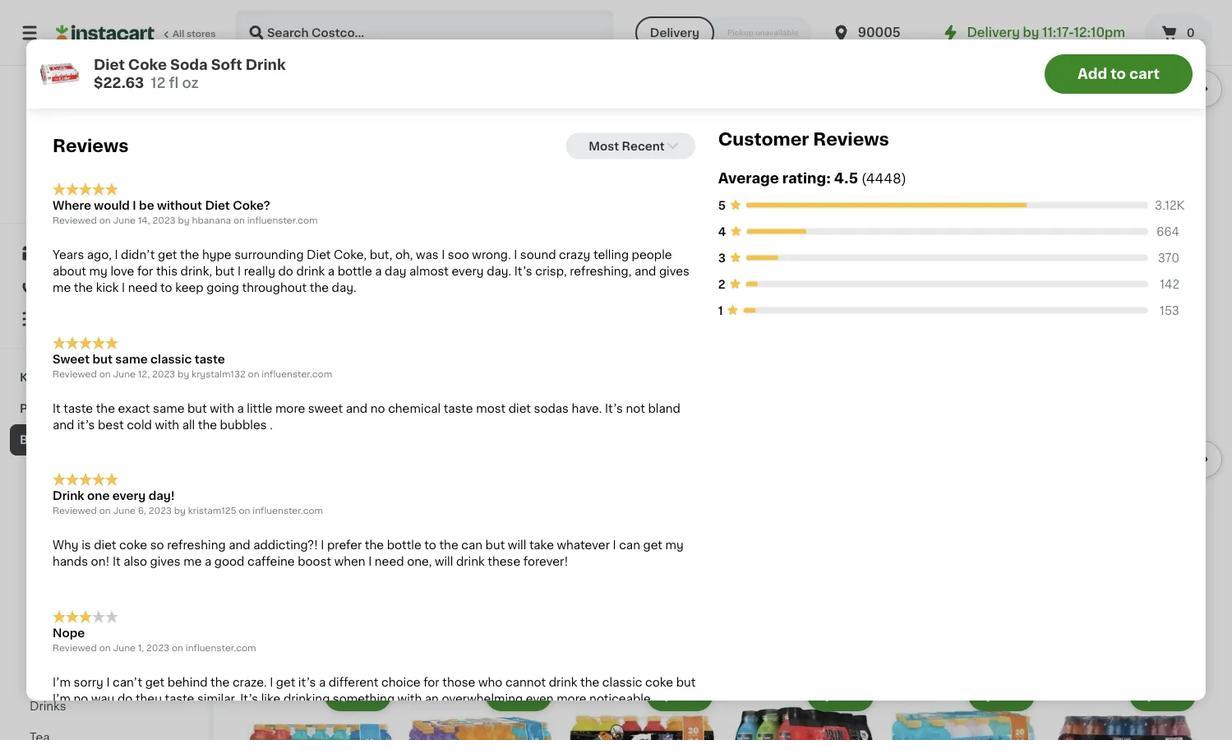 Task type: vqa. For each thing, say whether or not it's contained in the screenshot.
leftmost Essentials
no



Task type: locate. For each thing, give the bounding box(es) containing it.
1 $32, from the left
[[445, 116, 465, 125]]

0 horizontal spatial sports drinks
[[30, 497, 108, 508]]

soda
[[170, 58, 208, 72], [312, 517, 342, 528], [468, 517, 497, 528]]

keurig inside starbucks french roast coffee, dark, keurig k- cup pods, 72 ct
[[808, 147, 846, 158]]

0 horizontal spatial it's
[[77, 419, 95, 430]]

1 coffee, from the left
[[730, 147, 773, 158]]

0 vertical spatial 100
[[1009, 147, 1030, 158]]

but
[[215, 266, 235, 277], [92, 353, 113, 365], [187, 402, 207, 414], [486, 539, 505, 551], [676, 676, 696, 688]]

ct inside starbucks pike place coffee, medium, keurig k-cup pods, 72 ct
[[660, 163, 672, 175]]

2 horizontal spatial k-
[[927, 147, 940, 158]]

starbucks
[[730, 130, 788, 142], [569, 130, 627, 142]]

k- inside starbucks french roast coffee, dark, keurig k- cup pods, 72 ct
[[849, 147, 862, 158]]

1,
[[272, 116, 279, 125], [755, 116, 762, 125], [594, 116, 601, 125], [916, 116, 923, 125], [138, 643, 144, 652]]

1 cup from the left
[[730, 163, 754, 175]]

1 add button from the left
[[326, 681, 390, 710]]

1 horizontal spatial 48
[[739, 92, 763, 109]]

many in stock up the surrounding
[[263, 196, 328, 205]]

pods, inside tully's coffee hawaiian blend k-cups pods, 100 ct 100 ct
[[974, 147, 1006, 158]]

5
[[718, 200, 726, 211]]

classic up the krystalm132
[[150, 353, 192, 365]]

1 horizontal spatial view
[[1126, 297, 1155, 308]]

need inside years ago, i didn't get the hype surrounding diet coke, but, oh, was i soo wrong. i sound crazy telling people about my love for this drink, but i really do drink a bottle a day almost every day. it's crisp, refreshing, and gives me the kick i need to keep going throughout the day.
[[128, 282, 157, 294]]

more right little
[[275, 402, 305, 414]]

diet up one, at bottom left
[[408, 517, 432, 528]]

0 horizontal spatial spend
[[413, 116, 443, 125]]

35 for diet coke soda soft drink
[[408, 565, 420, 574]]

0 horizontal spatial coffee
[[30, 528, 69, 539]]

drinks down kombucha
[[30, 701, 66, 712]]

coke
[[119, 539, 147, 551], [645, 676, 673, 688]]

2 can from the left
[[619, 539, 640, 551]]

reviewed inside where would i be without diet coke? reviewed on june 14, 2023 by hbanana on influenster.com
[[53, 216, 97, 225]]

.
[[270, 419, 273, 430]]

4 june from the top
[[113, 643, 136, 652]]

classic
[[150, 353, 192, 365], [603, 676, 643, 688]]

ct down medium,
[[660, 163, 672, 175]]

cup inside starbucks french roast coffee, dark, keurig k- cup pods, 72 ct
[[730, 163, 754, 175]]

$32, inside 12 spend $32, save $5
[[445, 116, 465, 125]]

be
[[139, 200, 154, 211]]

k- down most recent button
[[569, 163, 582, 175]]

diet up 'hbanana'
[[205, 200, 230, 211]]

1, up most
[[594, 116, 601, 125]]

0 vertical spatial it's
[[515, 266, 533, 277]]

ct down average
[[743, 194, 752, 203]]

664
[[1157, 226, 1180, 237]]

k- down roast in the top right of the page
[[849, 147, 862, 158]]

drink left one
[[53, 490, 84, 501]]

1 water from the left
[[30, 559, 63, 571]]

1 horizontal spatial buy 1, get $6 off
[[735, 116, 809, 125]]

100% satisfaction guarantee
[[42, 199, 174, 208]]

0 horizontal spatial more
[[275, 402, 305, 414]]

it's inside the i'm sorry i can't get behind the craze. i get it's a different choice for those who cannot drink the classic coke but i'm no way do they taste similar. it's like drinking something with an overwhelming even more noticeable artificial sugar.
[[298, 676, 316, 688]]

drink inside diet coke soda soft drink
[[408, 533, 438, 545]]

need left one, at bottom left
[[375, 556, 404, 567]]

product group
[[1052, 0, 1200, 256], [247, 339, 395, 559], [247, 676, 395, 740], [408, 676, 556, 740], [569, 676, 717, 740], [730, 676, 878, 740], [891, 676, 1039, 740], [1052, 676, 1200, 740]]

2023
[[153, 216, 176, 225], [152, 369, 175, 378], [149, 506, 172, 515], [146, 643, 170, 652]]

most
[[476, 402, 506, 414]]

get up (3.45k)
[[643, 539, 663, 551]]

1 vertical spatial need
[[375, 556, 404, 567]]

1 vertical spatial it's
[[605, 402, 623, 414]]

in right nutrient
[[1156, 41, 1165, 50]]

coffee, inside starbucks french roast coffee, dark, keurig k- cup pods, 72 ct
[[730, 147, 773, 158]]

gives inside years ago, i didn't get the hype surrounding diet coke, but, oh, was i soo wrong. i sound crazy telling people about my love for this drink, but i really do drink a bottle a day almost every day. it's crisp, refreshing, and gives me the kick i need to keep going throughout the day.
[[659, 266, 690, 277]]

my down sugar, on the bottom right
[[666, 539, 684, 551]]

1 horizontal spatial will
[[508, 539, 526, 551]]

2 horizontal spatial with
[[398, 693, 422, 704]]

1 keurig from the left
[[808, 147, 846, 158]]

& for kombucha
[[95, 684, 104, 696]]

same inside 'sweet but same classic taste reviewed on june 12, 2023 by krystalm132 on influenster.com'
[[115, 353, 148, 365]]

2 horizontal spatial drink
[[408, 533, 438, 545]]

1 horizontal spatial coke
[[645, 676, 673, 688]]

same up 12,
[[115, 353, 148, 365]]

$6 up "customer reviews"
[[782, 116, 794, 125]]

72 up (948)
[[792, 163, 805, 175]]

1 48 from the left
[[739, 92, 763, 109]]

0 horizontal spatial coke
[[128, 58, 167, 72]]

1 vertical spatial i'm
[[53, 693, 71, 704]]

gives inside why is diet coke so refreshing and addicting?! i prefer the bottle to the can but will take whatever i can get my hands on! it also gives me a good caffeine boost when i need one, will drink these forever!
[[150, 556, 181, 567]]

1 $5 from the left
[[491, 116, 503, 125]]

i down zero
[[613, 539, 616, 551]]

0 horizontal spatial $32,
[[445, 116, 465, 125]]

coke,
[[334, 249, 367, 261]]

spend inside 12 spend $32, save $5
[[413, 116, 443, 125]]

1 vertical spatial it
[[113, 556, 121, 567]]

it's
[[77, 419, 95, 430], [298, 676, 316, 688]]

in down the rating: on the top of the page
[[774, 211, 783, 220]]

going
[[207, 282, 239, 294]]

(3.45k)
[[630, 551, 664, 560]]

add for 4th add button
[[840, 690, 864, 701]]

coke for diet coke soda soft drink
[[435, 517, 465, 528]]

serving
[[913, 52, 947, 61]]

3 add button from the left
[[648, 681, 712, 710]]

1 vertical spatial day.
[[332, 282, 357, 294]]

instacart logo image
[[56, 23, 155, 43]]

1 horizontal spatial coffee
[[930, 130, 970, 142]]

35 x 12 fl oz for diet coke soda soft drink
[[408, 565, 461, 574]]

12 inside 12 spend $32, save $5
[[417, 92, 436, 109]]

0 vertical spatial is
[[979, 62, 986, 71]]

0 horizontal spatial need
[[128, 282, 157, 294]]

1 vertical spatial no
[[74, 693, 88, 704]]

but inside it taste the exact same but with a little more sweet and no chemical taste most diet sodas have. it's not bland and it's best cold with all the bubbles .
[[187, 402, 207, 414]]

oz down cola
[[289, 548, 300, 557]]

it's inside it taste the exact same but with a little more sweet and no chemical taste most diet sodas have. it's not bland and it's best cold with all the bubbles .
[[605, 402, 623, 414]]

forever!
[[524, 556, 568, 567]]

1 horizontal spatial soft drinks
[[247, 294, 349, 311]]

1 vertical spatial coffee
[[30, 528, 69, 539]]

diet inside years ago, i didn't get the hype surrounding diet coke, but, oh, was i soo wrong. i sound crazy telling people about my love for this drink, but i really do drink a bottle a day almost every day. it's crisp, refreshing, and gives me the kick i need to keep going throughout the day.
[[307, 249, 331, 261]]

35-
[[569, 533, 589, 545]]

to down 2,000
[[1111, 67, 1126, 81]]

2 keurig from the left
[[667, 147, 705, 158]]

boost
[[298, 556, 331, 567]]

coffee, inside starbucks pike place coffee, medium, keurig k-cup pods, 72 ct
[[569, 147, 612, 158]]

costco logo image
[[69, 86, 141, 158]]

where
[[53, 200, 91, 211]]

and
[[635, 266, 656, 277], [346, 402, 368, 414], [53, 419, 74, 430], [229, 539, 250, 551]]

see eligible items
[[1073, 237, 1178, 248]]

0 horizontal spatial can
[[461, 539, 483, 551]]

1 vertical spatial &
[[95, 684, 104, 696]]

0 vertical spatial coffee
[[930, 130, 970, 142]]

pods, inside starbucks french roast coffee, dark, keurig k- cup pods, 72 ct
[[757, 163, 789, 175]]

need down 'love'
[[128, 282, 157, 294]]

diet inside it taste the exact same but with a little more sweet and no chemical taste most diet sodas have. it's not bland and it's best cold with all the bubbles .
[[509, 402, 531, 414]]

i up way
[[106, 676, 110, 688]]

4 off from the left
[[961, 116, 974, 125]]

to inside why is diet coke so refreshing and addicting?! i prefer the bottle to the can but will take whatever i can get my hands on! it also gives me a good caffeine boost when i need one, will drink these forever!
[[425, 539, 436, 551]]

1 horizontal spatial same
[[153, 402, 185, 414]]

1 horizontal spatial need
[[375, 556, 404, 567]]

policy
[[115, 183, 144, 192]]

my inside why is diet coke so refreshing and addicting?! i prefer the bottle to the can but will take whatever i can get my hands on! it also gives me a good caffeine boost when i need one, will drink these forever!
[[666, 539, 684, 551]]

0 horizontal spatial k-
[[569, 163, 582, 175]]

view
[[56, 183, 78, 192], [1126, 297, 1155, 308]]

coffee, for medium,
[[569, 147, 612, 158]]

2 horizontal spatial 35
[[569, 565, 581, 574]]

1 $6 from the left
[[782, 116, 794, 125]]

these
[[488, 556, 521, 567]]

1 horizontal spatial 72
[[730, 194, 741, 203]]

it's up drinking
[[298, 676, 316, 688]]

cola
[[283, 517, 309, 528]]

with inside the i'm sorry i can't get behind the craze. i get it's a different choice for those who cannot drink the classic coke but i'm no way do they taste similar. it's like drinking something with an overwhelming even more noticeable artificial sugar.
[[398, 693, 422, 704]]

1 vertical spatial sports
[[247, 631, 308, 648]]

on up behind at the left bottom
[[172, 643, 183, 652]]

drinking
[[284, 693, 330, 704]]

1 vertical spatial soft drinks
[[30, 465, 93, 477]]

no up artificial
[[74, 693, 88, 704]]

5 add button from the left
[[970, 681, 1034, 710]]

wrong.
[[472, 249, 511, 261]]

will up these
[[508, 539, 526, 551]]

also
[[124, 556, 147, 567]]

coffee, left medium,
[[569, 147, 612, 158]]

in inside the % daily value (dv) tells you how much a nutrient in a serving of food contributes to a daily diet. 2,000 calories a day is used for general nutrition advice.
[[1156, 41, 1165, 50]]

3 june from the top
[[113, 506, 136, 515]]

a down refreshing
[[205, 556, 212, 567]]

stock down (948)
[[785, 211, 811, 220]]

produce
[[20, 403, 70, 414]]

diet inside diet coke soda soft drink
[[408, 517, 432, 528]]

0 horizontal spatial for
[[137, 266, 153, 277]]

save inside "product" group
[[1112, 116, 1133, 125]]

0 vertical spatial classic
[[150, 353, 192, 365]]

day inside the % daily value (dv) tells you how much a nutrient in a serving of food contributes to a daily diet. 2,000 calories a day is used for general nutrition advice.
[[959, 62, 976, 71]]

2023 inside where would i be without diet coke? reviewed on june 14, 2023 by hbanana on influenster.com
[[153, 216, 176, 225]]

diet inside where would i be without diet coke? reviewed on june 14, 2023 by hbanana on influenster.com
[[205, 200, 230, 211]]

1, up the tully's
[[916, 116, 923, 125]]

every
[[452, 266, 484, 277], [112, 490, 146, 501]]

more inside the i'm sorry i can't get behind the craze. i get it's a different choice for those who cannot drink the classic coke but i'm no way do they taste similar. it's like drinking something with an overwhelming even more noticeable artificial sugar.
[[557, 693, 587, 704]]

2 june from the top
[[113, 369, 136, 378]]

1 horizontal spatial can
[[619, 539, 640, 551]]

off right $4.40
[[328, 116, 342, 125]]

same
[[115, 353, 148, 365], [153, 402, 185, 414]]

sound
[[520, 249, 556, 261]]

& inside the kombucha & probiotic drinks
[[95, 684, 104, 696]]

pods, for starbucks french roast coffee, dark, keurig k- cup pods, 72 ct
[[757, 163, 789, 175]]

3 off from the left
[[635, 116, 648, 125]]

sports drinks link up drinking
[[247, 630, 371, 649]]

2 vertical spatial for
[[424, 676, 440, 688]]

kombucha
[[30, 684, 92, 696]]

diet left coke, in the left of the page
[[307, 249, 331, 261]]

add
[[1078, 67, 1108, 81], [357, 690, 381, 701], [518, 690, 542, 701], [679, 690, 703, 701], [840, 690, 864, 701], [1001, 690, 1025, 701], [1162, 690, 1186, 701]]

12 spend $32, save $5
[[413, 92, 503, 125]]

coke inside diet coke soda soft drink
[[435, 517, 465, 528]]

2 horizontal spatial soda
[[468, 517, 497, 528]]

bottle up one, at bottom left
[[387, 539, 422, 551]]

see
[[1073, 237, 1096, 248]]

and right sweet
[[346, 402, 368, 414]]

june
[[113, 216, 136, 225], [113, 369, 136, 378], [113, 506, 136, 515], [113, 643, 136, 652]]

35 right good on the left bottom
[[247, 548, 259, 557]]

0 vertical spatial diet
[[509, 402, 531, 414]]

buy 1, get $6 off up customer
[[735, 116, 809, 125]]

x down whatever
[[583, 565, 588, 574]]

by
[[1023, 27, 1040, 39], [178, 216, 190, 225], [178, 369, 189, 378], [174, 506, 186, 515]]

2023 inside nope reviewed on june 1, 2023 on influenster.com
[[146, 643, 170, 652]]

day down food
[[959, 62, 976, 71]]

1 vertical spatial sports drinks link
[[247, 630, 371, 649]]

0 vertical spatial it's
[[77, 419, 95, 430]]

soft inside diet coke soda soft drink $22.63 12 fl oz
[[211, 58, 242, 72]]

it's down sound
[[515, 266, 533, 277]]

drink down diet coke soda soft drink
[[456, 556, 485, 567]]

sorry
[[74, 676, 103, 688]]

soda inside diet coke soda soft drink
[[468, 517, 497, 528]]

stock right coke?
[[302, 196, 328, 205]]

add for 6th add button from right
[[357, 690, 381, 701]]

by inside 'sweet but same classic taste reviewed on june 12, 2023 by krystalm132 on influenster.com'
[[178, 369, 189, 378]]

reviewed down one
[[53, 506, 97, 515]]

0 vertical spatial more
[[275, 402, 305, 414]]

average rating: 4.5 (4448)
[[718, 171, 907, 185]]

1 horizontal spatial it
[[113, 556, 121, 567]]

2 48 from the left
[[578, 92, 602, 109]]

off for tully's coffee hawaiian blend k-cups pods, 100 ct
[[961, 116, 974, 125]]

influenster.com up the craze.
[[186, 643, 256, 652]]

1 item carousel region from the top
[[247, 0, 1223, 266]]

&
[[66, 559, 76, 571], [95, 684, 104, 696]]

to inside the % daily value (dv) tells you how much a nutrient in a serving of food contributes to a daily diet. 2,000 calories a day is used for general nutrition advice.
[[1040, 52, 1049, 61]]

june left 6,
[[113, 506, 136, 515]]

1 horizontal spatial pods,
[[757, 163, 789, 175]]

sports
[[30, 497, 68, 508], [247, 631, 308, 648]]

fl down count
[[602, 565, 609, 574]]

2 $6 from the left
[[621, 116, 633, 125]]

72 inside starbucks french roast coffee, dark, keurig k- cup pods, 72 ct
[[792, 163, 805, 175]]

0 horizontal spatial soda
[[170, 58, 208, 72]]

1 horizontal spatial my
[[666, 539, 684, 551]]

0 horizontal spatial 48
[[578, 92, 602, 109]]

beverages
[[20, 434, 83, 446]]

can't
[[113, 676, 142, 688]]

0 horizontal spatial classic
[[150, 353, 192, 365]]

product group containing 17
[[1052, 0, 1200, 256]]

1 horizontal spatial do
[[278, 266, 293, 277]]

1 horizontal spatial soda
[[312, 517, 342, 528]]

hype
[[202, 249, 232, 261]]

produce link
[[10, 393, 200, 424]]

0 horizontal spatial 35 x 12 fl oz
[[247, 548, 300, 557]]

it's inside it taste the exact same but with a little more sweet and no chemical taste most diet sodas have. it's not bland and it's best cold with all the bubbles .
[[77, 419, 95, 430]]

2 horizontal spatial coke
[[569, 517, 599, 528]]

taste left the most
[[444, 402, 473, 414]]

0 horizontal spatial stock
[[302, 196, 328, 205]]

tells
[[1019, 41, 1038, 50]]

reviews up 4.5
[[813, 131, 889, 148]]

2 $32, from the left
[[1089, 116, 1109, 125]]

starbucks inside starbucks pike place coffee, medium, keurig k-cup pods, 72 ct
[[569, 130, 627, 142]]

for down contributes
[[1013, 62, 1026, 71]]

1 vertical spatial with
[[155, 419, 179, 430]]

90005 button
[[832, 10, 930, 56]]

1 vertical spatial it's
[[298, 676, 316, 688]]

coffee inside tully's coffee hawaiian blend k-cups pods, 100 ct 100 ct
[[930, 130, 970, 142]]

11:17-
[[1043, 27, 1074, 39]]

2 horizontal spatial drink
[[549, 676, 578, 688]]

june up can't
[[113, 643, 136, 652]]

soda up (4.45k)
[[468, 517, 497, 528]]

keurig for place
[[667, 147, 705, 158]]

again
[[83, 280, 116, 292]]

2 spend from the left
[[1057, 116, 1087, 125]]

off up french
[[796, 116, 809, 125]]

hbanana
[[192, 216, 231, 225]]

3 reviewed from the top
[[53, 506, 97, 515]]

off right $10
[[961, 116, 974, 125]]

0 horizontal spatial it
[[53, 402, 61, 414]]

drink inside why is diet coke so refreshing and addicting?! i prefer the bottle to the can but will take whatever i can get my hands on! it also gives me a good caffeine boost when i need one, will drink these forever!
[[456, 556, 485, 567]]

pods, down medium,
[[609, 163, 641, 175]]

diet
[[94, 58, 125, 72], [205, 200, 230, 211], [307, 249, 331, 261], [408, 517, 432, 528]]

save
[[467, 116, 489, 125], [1112, 116, 1133, 125]]

no left chemical
[[371, 402, 385, 414]]

1 horizontal spatial more
[[557, 693, 587, 704]]

ct right (4448)
[[910, 179, 919, 188]]

cup down most
[[582, 163, 606, 175]]

1 horizontal spatial spend
[[1057, 116, 1087, 125]]

1 horizontal spatial it's
[[298, 676, 316, 688]]

2023 inside drink one every day! reviewed on june 6, 2023 by kristam125 on influenster.com
[[149, 506, 172, 515]]

is inside the % daily value (dv) tells you how much a nutrient in a serving of food contributes to a daily diet. 2,000 calories a day is used for general nutrition advice.
[[979, 62, 986, 71]]

1 horizontal spatial diet
[[509, 402, 531, 414]]

why
[[53, 539, 79, 551]]

1 vertical spatial soft drinks link
[[10, 456, 200, 487]]

0 vertical spatial day
[[959, 62, 976, 71]]

keurig inside starbucks pike place coffee, medium, keurig k-cup pods, 72 ct
[[667, 147, 705, 158]]

view more link
[[1126, 294, 1200, 311]]

day down oh,
[[385, 266, 407, 277]]

sports drinks
[[30, 497, 108, 508], [247, 631, 371, 648]]

starbucks for dark,
[[730, 130, 788, 142]]

one,
[[407, 556, 432, 567]]

cup for starbucks french roast coffee, dark, keurig k- cup pods, 72 ct
[[730, 163, 754, 175]]

$5 inside "product" group
[[1135, 116, 1147, 125]]

0 vertical spatial need
[[128, 282, 157, 294]]

shop
[[46, 247, 77, 259]]

1 buy 1, get $6 off from the left
[[735, 116, 809, 125]]

1 horizontal spatial drink
[[246, 58, 286, 72]]

reviewed inside drink one every day! reviewed on june 6, 2023 by kristam125 on influenster.com
[[53, 506, 97, 515]]

soda for diet coke soda soft drink
[[468, 517, 497, 528]]

day
[[959, 62, 976, 71], [385, 266, 407, 277]]

by inside where would i be without diet coke? reviewed on june 14, 2023 by hbanana on influenster.com
[[178, 216, 190, 225]]

1 horizontal spatial starbucks
[[730, 130, 788, 142]]

1 june from the top
[[113, 216, 136, 225]]

buy left it
[[46, 280, 69, 292]]

0 horizontal spatial will
[[435, 556, 453, 567]]

2 cup from the left
[[582, 163, 606, 175]]

None search field
[[235, 10, 614, 56]]

sports up why
[[30, 497, 68, 508]]

48 for starbucks french roast coffee, dark, keurig k- cup pods, 72 ct
[[739, 92, 763, 109]]

view for view more
[[1126, 297, 1155, 308]]

1 vertical spatial will
[[435, 556, 453, 567]]

get inside years ago, i didn't get the hype surrounding diet coke, but, oh, was i soo wrong. i sound crazy telling people about my love for this drink, but i really do drink a bottle a day almost every day. it's crisp, refreshing, and gives me the kick i need to keep going throughout the day.
[[158, 249, 177, 261]]

off
[[328, 116, 342, 125], [796, 116, 809, 125], [635, 116, 648, 125], [961, 116, 974, 125]]

1 vertical spatial do
[[118, 693, 133, 704]]

0 vertical spatial gives
[[659, 266, 690, 277]]

i left sound
[[514, 249, 517, 261]]

drink up "20"
[[246, 58, 286, 72]]

view left 153
[[1126, 297, 1155, 308]]

$32, inside "product" group
[[1089, 116, 1109, 125]]

i inside where would i be without diet coke? reviewed on june 14, 2023 by hbanana on influenster.com
[[133, 200, 136, 211]]

2 coffee, from the left
[[569, 147, 612, 158]]

0 horizontal spatial &
[[66, 559, 76, 571]]

2 item carousel region from the top
[[247, 332, 1223, 603]]

water
[[30, 559, 63, 571], [135, 559, 169, 571]]

0 horizontal spatial delivery
[[650, 27, 700, 39]]

drink for diet coke soda soft drink
[[408, 533, 438, 545]]

buy 1, get $6 off for french
[[735, 116, 809, 125]]

1 horizontal spatial save
[[1112, 116, 1133, 125]]

sweet
[[53, 353, 90, 365]]

many in stock down tully's coffee hawaiian blend k-cups pods, 100 ct 100 ct
[[907, 196, 972, 205]]

72
[[792, 163, 805, 175], [644, 163, 657, 175], [730, 194, 741, 203]]

1 horizontal spatial drink
[[456, 556, 485, 567]]

35 x 12 fl oz down whatever
[[569, 565, 622, 574]]

get left $10
[[925, 116, 940, 125]]

soft drinks down beverages
[[30, 465, 93, 477]]

12:10pm
[[1074, 27, 1126, 39]]

i up boost
[[321, 539, 324, 551]]

soft drinks link down really
[[247, 293, 349, 312]]

1 horizontal spatial day
[[959, 62, 976, 71]]

2 buy 1, get $6 off from the left
[[574, 116, 648, 125]]

★★★★★
[[730, 179, 787, 190], [730, 179, 787, 190], [53, 183, 118, 196], [53, 183, 118, 196], [53, 336, 118, 350], [53, 336, 118, 350], [53, 473, 118, 486], [53, 473, 118, 486], [247, 533, 304, 544], [247, 533, 304, 544], [408, 549, 465, 561], [408, 549, 465, 561], [569, 549, 626, 561], [569, 549, 626, 561], [53, 610, 118, 623], [53, 610, 118, 623]]

(dv)
[[996, 41, 1017, 50]]

1 vertical spatial is
[[82, 539, 91, 551]]

diet right the most
[[509, 402, 531, 414]]

for inside the i'm sorry i can't get behind the craze. i get it's a different choice for those who cannot drink the classic coke but i'm no way do they taste similar. it's like drinking something with an overwhelming even more noticeable artificial sugar.
[[424, 676, 440, 688]]

$6 for french
[[782, 116, 794, 125]]

0 vertical spatial with
[[210, 402, 234, 414]]

1 horizontal spatial for
[[424, 676, 440, 688]]

daily
[[943, 41, 966, 50]]

will
[[508, 539, 526, 551], [435, 556, 453, 567]]

1 starbucks from the left
[[730, 130, 788, 142]]

item carousel region
[[247, 0, 1223, 266], [247, 332, 1223, 603]]

2 reviewed from the top
[[53, 369, 97, 378]]

it's left the 'best' at the bottom left of the page
[[77, 419, 95, 430]]

35 right when
[[408, 565, 420, 574]]

k- inside starbucks pike place coffee, medium, keurig k-cup pods, 72 ct
[[569, 163, 582, 175]]

72 inside starbucks pike place coffee, medium, keurig k-cup pods, 72 ct
[[644, 163, 657, 175]]

4 reviewed from the top
[[53, 643, 97, 652]]

for inside the % daily value (dv) tells you how much a nutrient in a serving of food contributes to a daily diet. 2,000 calories a day is used for general nutrition advice.
[[1013, 62, 1026, 71]]

2 $5 from the left
[[1135, 116, 1147, 125]]

2 horizontal spatial many in stock
[[907, 196, 972, 205]]

1 spend from the left
[[413, 116, 443, 125]]

add for 2nd add button from the right
[[1001, 690, 1025, 701]]

me left it
[[53, 282, 71, 294]]

keep
[[175, 282, 204, 294]]

coke inside diet coke soda soft drink $22.63 12 fl oz
[[128, 58, 167, 72]]

stock down tully's coffee hawaiian blend k-cups pods, 100 ct 100 ct
[[946, 196, 972, 205]]

buy
[[252, 116, 270, 125], [735, 116, 753, 125], [574, 116, 592, 125], [896, 116, 914, 125], [46, 280, 69, 292]]

recent
[[622, 140, 665, 152]]

1 vertical spatial drink
[[456, 556, 485, 567]]

similar.
[[197, 693, 237, 704]]

2 horizontal spatial 72
[[792, 163, 805, 175]]

diet up $22.63
[[94, 58, 125, 72]]

pods, down dark,
[[757, 163, 789, 175]]

35 x 12 fl oz down diet coke soda soft drink
[[408, 565, 461, 574]]

all stores
[[173, 29, 216, 38]]

35 x 12 fl oz
[[247, 548, 300, 557], [408, 565, 461, 574], [569, 565, 622, 574]]

ct for medium,
[[660, 163, 672, 175]]

0 horizontal spatial gives
[[150, 556, 181, 567]]

fl inside coke zero sugar, 12 fl oz, 35-count
[[684, 517, 692, 528]]

100 down hawaiian at the right top of page
[[1009, 147, 1030, 158]]

2 starbucks from the left
[[569, 130, 627, 142]]

1 save from the left
[[467, 116, 489, 125]]

$6 for pike
[[621, 116, 633, 125]]

0 horizontal spatial 35
[[247, 548, 259, 557]]

without
[[157, 200, 202, 211]]

zero
[[602, 517, 628, 528]]

1 horizontal spatial water
[[135, 559, 169, 571]]

every inside drink one every day! reviewed on june 6, 2023 by kristam125 on influenster.com
[[112, 490, 146, 501]]

cup inside starbucks pike place coffee, medium, keurig k-cup pods, 72 ct
[[582, 163, 606, 175]]

2 vertical spatial drink
[[408, 533, 438, 545]]

reviewed down sweet
[[53, 369, 97, 378]]

2 off from the left
[[796, 116, 809, 125]]

1 reviewed from the top
[[53, 216, 97, 225]]

2 save from the left
[[1112, 116, 1133, 125]]

soft down "stores"
[[211, 58, 242, 72]]

get left $4.40
[[281, 116, 296, 125]]

influenster.com up sweet
[[262, 369, 332, 378]]

view for view pricing policy
[[56, 183, 78, 192]]

& down why
[[66, 559, 76, 571]]

choice
[[382, 676, 421, 688]]

(948)
[[791, 181, 816, 190]]

is right why
[[82, 539, 91, 551]]

the
[[180, 249, 199, 261], [74, 282, 93, 294], [310, 282, 329, 294], [96, 402, 115, 414], [198, 419, 217, 430], [365, 539, 384, 551], [439, 539, 459, 551], [211, 676, 230, 688], [580, 676, 600, 688]]

0 vertical spatial every
[[452, 266, 484, 277]]

1 horizontal spatial sports
[[247, 631, 308, 648]]

0 horizontal spatial bottle
[[338, 266, 372, 277]]

soda for diet coke soda soft drink $22.63 12 fl oz
[[170, 58, 208, 72]]

delivery button
[[635, 16, 714, 49]]

no inside it taste the exact same but with a little more sweet and no chemical taste most diet sodas have. it's not bland and it's best cold with all the bubbles .
[[371, 402, 385, 414]]

will right one, at bottom left
[[435, 556, 453, 567]]

x
[[1067, 194, 1072, 203], [261, 548, 266, 557], [422, 565, 427, 574], [583, 565, 588, 574]]

35 x 12 fl oz for coke zero sugar, 12 fl oz, 35-count
[[569, 565, 622, 574]]

0 horizontal spatial coffee,
[[569, 147, 612, 158]]

refreshing,
[[570, 266, 632, 277]]

but inside the i'm sorry i can't get behind the craze. i get it's a different choice for those who cannot drink the classic coke but i'm no way do they taste similar. it's like drinking something with an overwhelming even more noticeable artificial sugar.
[[676, 676, 696, 688]]



Task type: describe. For each thing, give the bounding box(es) containing it.
oh,
[[396, 249, 413, 261]]

pricing
[[80, 183, 113, 192]]

(4.45k)
[[469, 551, 503, 560]]

refreshing
[[167, 539, 226, 551]]

i right ago,
[[115, 249, 118, 261]]

used
[[988, 62, 1011, 71]]

influenster.com inside drink one every day! reviewed on june 6, 2023 by kristam125 on influenster.com
[[253, 506, 323, 515]]

2 horizontal spatial many
[[907, 196, 933, 205]]

where would i be without diet coke? reviewed on june 14, 2023 by hbanana on influenster.com
[[53, 200, 318, 225]]

my for get
[[666, 539, 684, 551]]

a down the you
[[1052, 52, 1057, 61]]

142
[[1160, 278, 1180, 290]]

classic inside the i'm sorry i can't get behind the craze. i get it's a different choice for those who cannot drink the classic coke but i'm no way do they taste similar. it's like drinking something with an overwhelming even more noticeable artificial sugar.
[[603, 676, 643, 688]]

but inside 'sweet but same classic taste reviewed on june 12, 2023 by krystalm132 on influenster.com'
[[92, 353, 113, 365]]

drinks inside the kombucha & probiotic drinks
[[30, 701, 66, 712]]

buy 1, get $6 off for pike
[[574, 116, 648, 125]]

drinks up 'different'
[[312, 631, 371, 648]]

drink inside years ago, i didn't get the hype surrounding diet coke, but, oh, was i soo wrong. i sound crazy telling people about my love for this drink, but i really do drink a bottle a day almost every day. it's crisp, refreshing, and gives me the kick i need to keep going throughout the day.
[[296, 266, 325, 277]]

12 inside coke zero sugar, 12 fl oz, 35-count
[[670, 517, 681, 528]]

k- for starbucks french roast coffee, dark, keurig k- cup pods, 72 ct
[[849, 147, 862, 158]]

nutrient
[[1118, 41, 1154, 50]]

most recent button
[[566, 133, 695, 159]]

me inside years ago, i didn't get the hype surrounding diet coke, but, oh, was i soo wrong. i sound crazy telling people about my love for this drink, but i really do drink a bottle a day almost every day. it's crisp, refreshing, and gives me the kick i need to keep going throughout the day.
[[53, 282, 71, 294]]

it inside it taste the exact same but with a little more sweet and no chemical taste most diet sodas have. it's not bland and it's best cold with all the bubbles .
[[53, 402, 61, 414]]

0 horizontal spatial day.
[[332, 282, 357, 294]]

22 coca-cola soda
[[247, 495, 342, 528]]

who
[[478, 676, 503, 688]]

0 vertical spatial will
[[508, 539, 526, 551]]

coffee, for dark,
[[730, 147, 773, 158]]

on down coke?
[[233, 216, 245, 225]]

12,
[[138, 369, 150, 378]]

cup for starbucks pike place coffee, medium, keurig k-cup pods, 72 ct
[[582, 163, 606, 175]]

0 vertical spatial sports
[[30, 497, 68, 508]]

i left really
[[238, 266, 241, 277]]

buy for starbucks pike place coffee, medium, keurig k-cup pods, 72 ct
[[574, 116, 592, 125]]

buy 1, get $10 off
[[896, 116, 974, 125]]

sugar.
[[102, 709, 137, 721]]

in right coke?
[[291, 196, 300, 205]]

satisfaction
[[69, 199, 124, 208]]

me inside why is diet coke so refreshing and addicting?! i prefer the bottle to the can but will take whatever i can get my hands on! it also gives me a good caffeine boost when i need one, will drink these forever!
[[184, 556, 202, 567]]

by inside drink one every day! reviewed on june 6, 2023 by kristam125 on influenster.com
[[174, 506, 186, 515]]

a up 2,000
[[1110, 41, 1116, 50]]

and inside years ago, i didn't get the hype surrounding diet coke, but, oh, was i soo wrong. i sound crazy telling people about my love for this drink, but i really do drink a bottle a day almost every day. it's crisp, refreshing, and gives me the kick i need to keep going throughout the day.
[[635, 266, 656, 277]]

get up customer
[[764, 116, 779, 125]]

pods, for starbucks pike place coffee, medium, keurig k-cup pods, 72 ct
[[609, 163, 641, 175]]

2 horizontal spatial stock
[[946, 196, 972, 205]]

bubbles
[[220, 419, 267, 430]]

35 for coke zero sugar, 12 fl oz, 35-count
[[569, 565, 581, 574]]

fl right one, at bottom left
[[441, 565, 448, 574]]

buy for starbucks french roast coffee, dark, keurig k- cup pods, 72 ct
[[735, 116, 753, 125]]

oz down count
[[611, 565, 622, 574]]

2 i'm from the top
[[53, 693, 71, 704]]

nutrition
[[1065, 62, 1104, 71]]

it's inside the i'm sorry i can't get behind the craze. i get it's a different choice for those who cannot drink the classic coke but i'm no way do they taste similar. it's like drinking something with an overwhelming even more noticeable artificial sugar.
[[240, 693, 258, 704]]

get up they
[[145, 676, 165, 688]]

june inside 'sweet but same classic taste reviewed on june 12, 2023 by krystalm132 on influenster.com'
[[113, 369, 136, 378]]

a down but,
[[375, 266, 382, 277]]

drink inside the i'm sorry i can't get behind the craze. i get it's a different choice for those who cannot drink the classic coke but i'm no way do they taste similar. it's like drinking something with an overwhelming even more noticeable artificial sugar.
[[549, 676, 578, 688]]

48 for starbucks pike place coffee, medium, keurig k-cup pods, 72 ct
[[578, 92, 602, 109]]

0 horizontal spatial 100
[[891, 179, 907, 188]]

kirkland signature
[[20, 372, 129, 383]]

add for 1st add button from right
[[1162, 690, 1186, 701]]

much
[[1082, 41, 1108, 50]]

add for third add button from left
[[679, 690, 703, 701]]

drinks up coffee link on the bottom left of the page
[[71, 497, 108, 508]]

is inside why is diet coke so refreshing and addicting?! i prefer the bottle to the can but will take whatever i can get my hands on! it also gives me a good caffeine boost when i need one, will drink these forever!
[[82, 539, 91, 551]]

1 i'm from the top
[[53, 676, 71, 688]]

food
[[961, 52, 982, 61]]

influenster.com inside where would i be without diet coke? reviewed on june 14, 2023 by hbanana on influenster.com
[[247, 216, 318, 225]]

my for about
[[89, 266, 108, 277]]

soo
[[448, 249, 469, 261]]

item carousel region containing 20
[[247, 0, 1223, 266]]

i right when
[[368, 556, 372, 567]]

diet inside diet coke soda soft drink $22.63 12 fl oz
[[94, 58, 125, 72]]

it inside why is diet coke so refreshing and addicting?! i prefer the bottle to the can but will take whatever i can get my hands on! it also gives me a good caffeine boost when i need one, will drink these forever!
[[113, 556, 121, 567]]

really
[[244, 266, 275, 277]]

customer
[[718, 131, 809, 148]]

sweet but same classic taste reviewed on june 12, 2023 by krystalm132 on influenster.com
[[53, 353, 332, 378]]

spend inside "product" group
[[1057, 116, 1087, 125]]

tully's coffee hawaiian blend k-cups pods, 100 ct 100 ct
[[891, 130, 1030, 188]]

tully's
[[891, 130, 927, 142]]

add for 2nd add button
[[518, 690, 542, 701]]

krystalm132
[[192, 369, 246, 378]]

soft drinks link for sports drinks link to the top
[[10, 456, 200, 487]]

coke for diet coke soda soft drink $22.63 12 fl oz
[[128, 58, 167, 72]]

56
[[900, 92, 923, 109]]

addicting?!
[[253, 539, 318, 551]]

coke inside why is diet coke so refreshing and addicting?! i prefer the bottle to the can but will take whatever i can get my hands on! it also gives me a good caffeine boost when i need one, will drink these forever!
[[119, 539, 147, 551]]

more inside it taste the exact same but with a little more sweet and no chemical taste most diet sodas have. it's not bland and it's best cold with all the bubbles .
[[275, 402, 305, 414]]

1, for tully's coffee hawaiian blend k-cups pods, 100 ct
[[916, 116, 923, 125]]

3
[[718, 252, 726, 264]]

delivery for delivery by 11:17-12:10pm
[[967, 27, 1020, 39]]

soft inside diet coke soda soft drink
[[500, 517, 525, 528]]

1 horizontal spatial stock
[[785, 211, 811, 220]]

40 x 6 fl oz
[[1052, 194, 1102, 203]]

k- inside tully's coffee hawaiian blend k-cups pods, 100 ct 100 ct
[[927, 147, 940, 158]]

coffee link
[[10, 518, 200, 549]]

k- for starbucks pike place coffee, medium, keurig k-cup pods, 72 ct
[[569, 163, 582, 175]]

whatever
[[557, 539, 610, 551]]

crazy
[[559, 249, 591, 261]]

$22.63
[[94, 76, 144, 90]]

1 horizontal spatial day.
[[487, 266, 512, 277]]

x down diet coke soda soft drink
[[422, 565, 427, 574]]

didn't
[[121, 249, 155, 261]]

noticeable
[[590, 693, 651, 704]]

buy for tully's coffee hawaiian blend k-cups pods, 100 ct
[[896, 116, 914, 125]]

reviewed inside nope reviewed on june 1, 2023 on influenster.com
[[53, 643, 97, 652]]

ct down blend
[[891, 163, 903, 175]]

product group containing 22
[[247, 339, 395, 559]]

72 for dark,
[[792, 163, 805, 175]]

contributes
[[984, 52, 1038, 61]]

by up tells
[[1023, 27, 1040, 39]]

cups
[[940, 147, 971, 158]]

153
[[1160, 305, 1180, 316]]

0 vertical spatial sports drinks
[[30, 497, 108, 508]]

on up little
[[248, 369, 259, 378]]

roast
[[833, 130, 867, 142]]

to inside button
[[1111, 67, 1126, 81]]

0 horizontal spatial reviews
[[53, 137, 129, 155]]

ct for k-
[[910, 179, 919, 188]]

0 horizontal spatial many in stock
[[263, 196, 328, 205]]

90005
[[858, 27, 901, 39]]

x left 6
[[1067, 194, 1072, 203]]

do inside years ago, i didn't get the hype surrounding diet coke, but, oh, was i soo wrong. i sound crazy telling people about my love for this drink, but i really do drink a bottle a day almost every day. it's crisp, refreshing, and gives me the kick i need to keep going throughout the day.
[[278, 266, 293, 277]]

soda inside 22 coca-cola soda
[[312, 517, 342, 528]]

i up like
[[270, 676, 273, 688]]

4 add button from the left
[[809, 681, 873, 710]]

spend $32, save $5
[[1057, 116, 1147, 125]]

x down the coca-
[[261, 548, 266, 557]]

& for water
[[66, 559, 76, 571]]

it's inside years ago, i didn't get the hype surrounding diet coke, but, oh, was i soo wrong. i sound crazy telling people about my love for this drink, but i really do drink a bottle a day almost every day. it's crisp, refreshing, and gives me the kick i need to keep going throughout the day.
[[515, 266, 533, 277]]

on down one
[[99, 506, 111, 515]]

0 horizontal spatial with
[[155, 419, 179, 430]]

keurig for roast
[[808, 147, 846, 158]]

see eligible items button
[[1052, 228, 1200, 256]]

and inside why is diet coke so refreshing and addicting?! i prefer the bottle to the can but will take whatever i can get my hands on! it also gives me a good caffeine boost when i need one, will drink these forever!
[[229, 539, 250, 551]]

save inside 12 spend $32, save $5
[[467, 116, 489, 125]]

chemical
[[388, 402, 441, 414]]

delivery by 11:17-12:10pm
[[967, 27, 1126, 39]]

soft down beverages
[[30, 465, 54, 477]]

fl inside diet coke soda soft drink $22.63 12 fl oz
[[169, 76, 179, 90]]

a down of
[[951, 62, 957, 71]]

oz,
[[695, 517, 712, 528]]

stores
[[187, 29, 216, 38]]

every inside years ago, i didn't get the hype surrounding diet coke, but, oh, was i soo wrong. i sound crazy telling people about my love for this drink, but i really do drink a bottle a day almost every day. it's crisp, refreshing, and gives me the kick i need to keep going throughout the day.
[[452, 266, 484, 277]]

1 off from the left
[[328, 116, 342, 125]]

get up most
[[603, 116, 618, 125]]

on up sorry on the left
[[99, 643, 111, 652]]

1 horizontal spatial reviews
[[813, 131, 889, 148]]

do inside the i'm sorry i can't get behind the craze. i get it's a different choice for those who cannot drink the classic coke but i'm no way do they taste similar. it's like drinking something with an overwhelming even more noticeable artificial sugar.
[[118, 693, 133, 704]]

$ 17 28
[[1055, 92, 1093, 109]]

a right nutrient
[[1167, 41, 1172, 50]]

1 horizontal spatial sports drinks link
[[247, 630, 371, 649]]

1 can from the left
[[461, 539, 483, 551]]

but inside years ago, i didn't get the hype surrounding diet coke, but, oh, was i soo wrong. i sound crazy telling people about my love for this drink, but i really do drink a bottle a day almost every day. it's crisp, refreshing, and gives me the kick i need to keep going throughout the day.
[[215, 266, 235, 277]]

they
[[136, 693, 162, 704]]

classic inside 'sweet but same classic taste reviewed on june 12, 2023 by krystalm132 on influenster.com'
[[150, 353, 192, 365]]

bottle inside why is diet coke so refreshing and addicting?! i prefer the bottle to the can but will take whatever i can get my hands on! it also gives me a good caffeine boost when i need one, will drink these forever!
[[387, 539, 422, 551]]

to inside years ago, i didn't get the hype surrounding diet coke, but, oh, was i soo wrong. i sound crazy telling people about my love for this drink, but i really do drink a bottle a day almost every day. it's crisp, refreshing, and gives me the kick i need to keep going throughout the day.
[[160, 282, 172, 294]]

cart
[[1130, 67, 1160, 81]]

i right kick
[[122, 282, 125, 294]]

service type group
[[635, 16, 812, 49]]

taste inside 'sweet but same classic taste reviewed on june 12, 2023 by krystalm132 on influenster.com'
[[195, 353, 225, 365]]

0 vertical spatial sports drinks link
[[10, 487, 200, 518]]

bottle inside years ago, i didn't get the hype surrounding diet coke, but, oh, was i soo wrong. i sound crazy telling people about my love for this drink, but i really do drink a bottle a day almost every day. it's crisp, refreshing, and gives me the kick i need to keep going throughout the day.
[[338, 266, 372, 277]]

1, down "20"
[[272, 116, 279, 125]]

kristam125
[[188, 506, 237, 515]]

calories
[[913, 62, 949, 71]]

add to cart button
[[1045, 54, 1193, 94]]

and up beverages
[[53, 419, 74, 430]]

i left soo
[[442, 249, 445, 261]]

exact
[[118, 402, 150, 414]]

years ago, i didn't get the hype surrounding diet coke, but, oh, was i soo wrong. i sound crazy telling people about my love for this drink, but i really do drink a bottle a day almost every day. it's crisp, refreshing, and gives me the kick i need to keep going throughout the day.
[[53, 249, 690, 294]]

influenster.com inside nope reviewed on june 1, 2023 on influenster.com
[[186, 643, 256, 652]]

no inside the i'm sorry i can't get behind the craze. i get it's a different choice for those who cannot drink the classic coke but i'm no way do they taste similar. it's like drinking something with an overwhelming even more noticeable artificial sugar.
[[74, 693, 88, 704]]

day inside years ago, i didn't get the hype surrounding diet coke, but, oh, was i soo wrong. i sound crazy telling people about my love for this drink, but i really do drink a bottle a day almost every day. it's crisp, refreshing, and gives me the kick i need to keep going throughout the day.
[[385, 266, 407, 277]]

more
[[1157, 297, 1188, 308]]

june inside drink one every day! reviewed on june 6, 2023 by kristam125 on influenster.com
[[113, 506, 136, 515]]

35 inside "product" group
[[247, 548, 259, 557]]

drinks up one
[[57, 465, 93, 477]]

%
[[932, 41, 940, 50]]

fl right 6
[[1083, 194, 1089, 203]]

but inside why is diet coke so refreshing and addicting?! i prefer the bottle to the can but will take whatever i can get my hands on! it also gives me a good caffeine boost when i need one, will drink these forever!
[[486, 539, 505, 551]]

oz right one, at bottom left
[[450, 565, 461, 574]]

on down would
[[99, 216, 111, 225]]

soft down 'throughout'
[[247, 294, 285, 311]]

off for starbucks french roast coffee, dark, keurig k- cup pods, 72 ct
[[796, 116, 809, 125]]

drink inside drink one every day! reviewed on june 6, 2023 by kristam125 on influenster.com
[[53, 490, 84, 501]]

buy down "20"
[[252, 116, 270, 125]]

telling
[[594, 249, 629, 261]]

2 water from the left
[[135, 559, 169, 571]]

surrounding
[[234, 249, 304, 261]]

take
[[529, 539, 554, 551]]

1 horizontal spatial sports drinks
[[247, 631, 371, 648]]

would
[[94, 200, 130, 211]]

same inside it taste the exact same but with a little more sweet and no chemical taste most diet sodas have. it's not bland and it's best cold with all the bubbles .
[[153, 402, 185, 414]]

coke inside coke zero sugar, 12 fl oz, 35-count
[[569, 517, 599, 528]]

0 button
[[1145, 13, 1213, 53]]

kick
[[96, 282, 119, 294]]

1 horizontal spatial many in stock
[[746, 211, 811, 220]]

nope
[[53, 627, 85, 638]]

2 add button from the left
[[487, 681, 551, 710]]

kombucha & probiotic drinks
[[30, 684, 160, 712]]

delivery for delivery
[[650, 27, 700, 39]]

view pricing policy link
[[56, 181, 154, 194]]

pike
[[630, 130, 654, 142]]

june inside where would i be without diet coke? reviewed on june 14, 2023 by hbanana on influenster.com
[[113, 216, 136, 225]]

so
[[150, 539, 164, 551]]

get up like
[[276, 676, 295, 688]]

12 inside diet coke soda soft drink $22.63 12 fl oz
[[151, 76, 166, 90]]

items
[[1145, 237, 1178, 248]]

on up the coca-
[[239, 506, 250, 515]]

those
[[443, 676, 476, 688]]

1, for starbucks pike place coffee, medium, keurig k-cup pods, 72 ct
[[594, 116, 601, 125]]

a inside it taste the exact same but with a little more sweet and no chemical taste most diet sodas have. it's not bland and it's best cold with all the bubbles .
[[237, 402, 244, 414]]

ct for dark,
[[808, 163, 820, 175]]

kirkland signature link
[[10, 362, 200, 393]]

reviewed inside 'sweet but same classic taste reviewed on june 12, 2023 by krystalm132 on influenster.com'
[[53, 369, 97, 378]]

beverages link
[[10, 424, 200, 456]]

different
[[329, 676, 379, 688]]

72 for medium,
[[644, 163, 657, 175]]

coke?
[[233, 200, 270, 211]]

drinks down 'throughout'
[[289, 294, 349, 311]]

4
[[718, 226, 726, 237]]

the
[[913, 41, 930, 50]]

starbucks for medium,
[[569, 130, 627, 142]]

off for starbucks pike place coffee, medium, keurig k-cup pods, 72 ct
[[635, 116, 648, 125]]

2023 inside 'sweet but same classic taste reviewed on june 12, 2023 by krystalm132 on influenster.com'
[[152, 369, 175, 378]]

influenster.com inside 'sweet but same classic taste reviewed on june 12, 2023 by krystalm132 on influenster.com'
[[262, 369, 332, 378]]

soft drinks link for view more link
[[247, 293, 349, 312]]

in down tully's coffee hawaiian blend k-cups pods, 100 ct 100 ct
[[935, 196, 944, 205]]

get inside why is diet coke so refreshing and addicting?! i prefer the bottle to the can but will take whatever i can get my hands on! it also gives me a good caffeine boost when i need one, will drink these forever!
[[643, 539, 663, 551]]

a inside why is diet coke so refreshing and addicting?! i prefer the bottle to the can but will take whatever i can get my hands on! it also gives me a good caffeine boost when i need one, will drink these forever!
[[205, 556, 212, 567]]

need inside why is diet coke so refreshing and addicting?! i prefer the bottle to the can but will take whatever i can get my hands on! it also gives me a good caffeine boost when i need one, will drink these forever!
[[375, 556, 404, 567]]

1 horizontal spatial with
[[210, 402, 234, 414]]

like
[[261, 693, 281, 704]]

fl left boost
[[280, 548, 287, 557]]

water & sparkling water link
[[10, 549, 200, 580]]

item carousel region containing 22
[[247, 332, 1223, 603]]

1, inside nope reviewed on june 1, 2023 on influenster.com
[[138, 643, 144, 652]]

diet inside why is diet coke so refreshing and addicting?! i prefer the bottle to the can but will take whatever i can get my hands on! it also gives me a good caffeine boost when i need one, will drink these forever!
[[94, 539, 116, 551]]

1
[[718, 305, 723, 316]]

on up produce link
[[99, 369, 111, 378]]

even
[[526, 693, 554, 704]]

it taste the exact same but with a little more sweet and no chemical taste most diet sodas have. it's not bland and it's best cold with all the bubbles .
[[53, 402, 681, 430]]

6
[[1074, 194, 1080, 203]]

$5 inside 12 spend $32, save $5
[[491, 116, 503, 125]]

a inside the i'm sorry i can't get behind the craze. i get it's a different choice for those who cannot drink the classic coke but i'm no way do they taste similar. it's like drinking something with an overwhelming even more noticeable artificial sugar.
[[319, 676, 326, 688]]

a down coke, in the left of the page
[[328, 266, 335, 277]]

6 add button from the left
[[1131, 681, 1195, 710]]

1 horizontal spatial many
[[746, 211, 772, 220]]

taste down kirkland signature
[[64, 402, 93, 414]]

1, for starbucks french roast coffee, dark, keurig k- cup pods, 72 ct
[[755, 116, 762, 125]]

drink for diet coke soda soft drink $22.63 12 fl oz
[[246, 58, 286, 72]]

coke inside the i'm sorry i can't get behind the craze. i get it's a different choice for those who cannot drink the classic coke but i'm no way do they taste similar. it's like drinking something with an overwhelming even more noticeable artificial sugar.
[[645, 676, 673, 688]]

0 horizontal spatial many
[[263, 196, 289, 205]]

for inside years ago, i didn't get the hype surrounding diet coke, but, oh, was i soo wrong. i sound crazy telling people about my love for this drink, but i really do drink a bottle a day almost every day. it's crisp, refreshing, and gives me the kick i need to keep going throughout the day.
[[137, 266, 153, 277]]

oz right 6
[[1091, 194, 1102, 203]]



